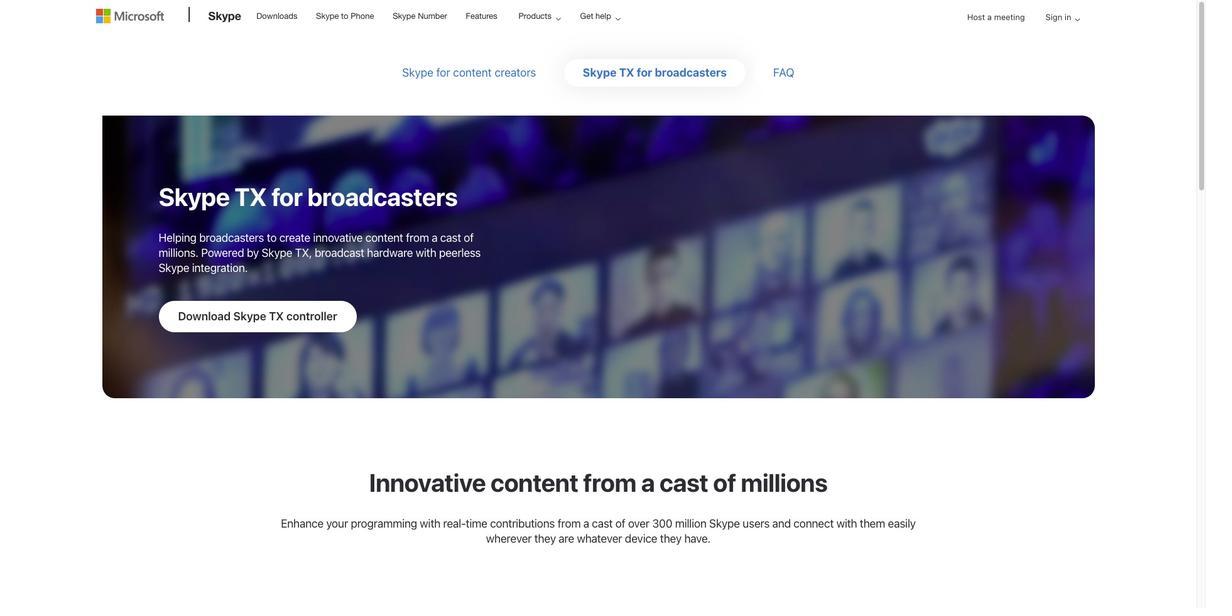 Task type: vqa. For each thing, say whether or not it's contained in the screenshot.
grade inside Skype TX is a studio-grade hardware and software solution from Microsoft allowing seamless integration of Skype callers from anywhere in the world into your production.
no



Task type: locate. For each thing, give the bounding box(es) containing it.
to left phone
[[341, 11, 348, 21]]

content
[[453, 66, 492, 79], [365, 231, 403, 244], [491, 467, 578, 497]]

of left millions
[[713, 467, 736, 497]]

help
[[596, 11, 611, 21]]

0 horizontal spatial cast
[[440, 231, 461, 244]]

2 vertical spatial of
[[616, 517, 625, 530]]

0 horizontal spatial they
[[534, 532, 556, 545]]

cast up million
[[659, 467, 708, 497]]

skype inside enhance your programming with real-time contributions from a cast of over 300 million skype users and connect with them easily wherever they are whatever device they have.
[[709, 517, 740, 530]]

1 vertical spatial broadcasters
[[199, 231, 264, 244]]

skype up the helping
[[159, 182, 230, 211]]

from up hardware
[[406, 231, 429, 244]]

host a meeting link
[[957, 1, 1035, 34]]

0 vertical spatial of
[[464, 231, 474, 244]]

1 horizontal spatial cast
[[592, 517, 613, 530]]

enhance your programming with real-time contributions from a cast of over 300 million skype users and connect with them easily wherever they are whatever device they have.
[[281, 517, 916, 545]]

powered
[[201, 246, 244, 259]]

0 horizontal spatial broadcasters
[[199, 231, 264, 244]]

they left are
[[534, 532, 556, 545]]

skype tx for broadcasters link
[[583, 66, 727, 79]]

0 horizontal spatial of
[[464, 231, 474, 244]]

from up enhance your programming with real-time contributions from a cast of over 300 million skype users and connect with them easily wherever they are whatever device they have.
[[583, 467, 636, 497]]

0 vertical spatial from
[[406, 231, 429, 244]]

whatever
[[577, 532, 622, 545]]

tx down get help dropdown button
[[619, 66, 634, 79]]

of up peerless
[[464, 231, 474, 244]]

skype link
[[202, 1, 248, 35]]

0 horizontal spatial to
[[267, 231, 277, 244]]

to
[[341, 11, 348, 21], [267, 231, 277, 244]]

0 horizontal spatial from
[[406, 231, 429, 244]]

1 vertical spatial to
[[267, 231, 277, 244]]

1 vertical spatial from
[[583, 467, 636, 497]]

integration.
[[192, 261, 248, 275]]

1 vertical spatial cast
[[659, 467, 708, 497]]

of
[[464, 231, 474, 244], [713, 467, 736, 497], [616, 517, 625, 530]]

hardware
[[367, 246, 413, 259]]

1 vertical spatial tx
[[235, 182, 267, 211]]

of inside helping broadcasters to create innovative content from a cast of millions. powered by skype tx, broadcast hardware with peerless skype integration.
[[464, 231, 474, 244]]

from inside helping broadcasters to create innovative content from a cast of millions. powered by skype tx, broadcast hardware with peerless skype integration.
[[406, 231, 429, 244]]

cast up whatever
[[592, 517, 613, 530]]

to inside helping broadcasters to create innovative content from a cast of millions. powered by skype tx, broadcast hardware with peerless skype integration.
[[267, 231, 277, 244]]

cast
[[440, 231, 461, 244], [659, 467, 708, 497], [592, 517, 613, 530]]

broadcasters
[[655, 66, 727, 79], [199, 231, 264, 244]]

1 horizontal spatial broadcasters
[[655, 66, 727, 79]]

peerless
[[439, 246, 481, 259]]

and
[[772, 517, 791, 530]]

2 horizontal spatial from
[[583, 467, 636, 497]]

easily
[[888, 517, 916, 530]]

1 horizontal spatial of
[[616, 517, 625, 530]]

with left the them
[[837, 517, 857, 530]]

tx left the controller
[[269, 310, 284, 323]]

download skype tx controller
[[178, 310, 337, 323]]

cast inside enhance your programming with real-time contributions from a cast of over 300 million skype users and connect with them easily wherever they are whatever device they have.
[[592, 517, 613, 530]]

to left create
[[267, 231, 277, 244]]

a inside enhance your programming with real-time contributions from a cast of over 300 million skype users and connect with them easily wherever they are whatever device they have.
[[583, 517, 589, 530]]

get help
[[580, 11, 611, 21]]

skype up have.
[[709, 517, 740, 530]]

sign in
[[1046, 12, 1071, 22]]

arrow down image
[[1070, 12, 1085, 27]]

connect
[[794, 517, 834, 530]]

1 for from the left
[[436, 66, 450, 79]]

controller
[[286, 310, 337, 323]]

skype number link
[[387, 1, 453, 31]]

0 vertical spatial cast
[[440, 231, 461, 244]]

content up hardware
[[365, 231, 403, 244]]

helping
[[159, 231, 197, 244]]

get help button
[[570, 1, 631, 31]]

programming
[[351, 517, 417, 530]]

with left peerless
[[416, 246, 436, 259]]

1 vertical spatial of
[[713, 467, 736, 497]]

0 vertical spatial tx
[[619, 66, 634, 79]]

they
[[534, 532, 556, 545], [660, 532, 682, 545]]

1 horizontal spatial they
[[660, 532, 682, 545]]

millions
[[741, 467, 828, 497]]

they down 300 on the right of page
[[660, 532, 682, 545]]

skype down get help dropdown button
[[583, 66, 617, 79]]

1 horizontal spatial for
[[637, 66, 652, 79]]

menu bar
[[96, 1, 1101, 66]]

2 vertical spatial content
[[491, 467, 578, 497]]

1 they from the left
[[534, 532, 556, 545]]

from up are
[[558, 517, 581, 530]]

2 vertical spatial from
[[558, 517, 581, 530]]

skype for content creators link
[[402, 66, 536, 79]]

2 they from the left
[[660, 532, 682, 545]]

content up contributions
[[491, 467, 578, 497]]

time
[[466, 517, 487, 530]]

skype to phone link
[[310, 1, 380, 31]]

1 horizontal spatial tx
[[269, 310, 284, 323]]

0 horizontal spatial tx
[[235, 182, 267, 211]]

users
[[743, 517, 770, 530]]

1 vertical spatial content
[[365, 231, 403, 244]]

2 vertical spatial cast
[[592, 517, 613, 530]]

a
[[987, 12, 992, 22], [432, 231, 438, 244], [641, 467, 655, 497], [583, 517, 589, 530]]

skype to phone
[[316, 11, 374, 21]]

2 horizontal spatial cast
[[659, 467, 708, 497]]

with
[[416, 246, 436, 259], [420, 517, 440, 530], [837, 517, 857, 530]]

innovative
[[369, 467, 486, 497]]

2 horizontal spatial of
[[713, 467, 736, 497]]

main content
[[0, 46, 1197, 608]]

for
[[436, 66, 450, 79], [637, 66, 652, 79]]

from
[[406, 231, 429, 244], [583, 467, 636, 497], [558, 517, 581, 530]]

content inside helping broadcasters to create innovative content from a cast of millions. powered by skype tx, broadcast hardware with peerless skype integration.
[[365, 231, 403, 244]]

millions.
[[159, 246, 198, 259]]

with left real-
[[420, 517, 440, 530]]

tx up by
[[235, 182, 267, 211]]

cast up peerless
[[440, 231, 461, 244]]

0 horizontal spatial for
[[436, 66, 450, 79]]

tx,
[[295, 246, 312, 259]]

get
[[580, 11, 593, 21]]

of left "over"
[[616, 517, 625, 530]]

2 horizontal spatial tx
[[619, 66, 634, 79]]

tx
[[619, 66, 634, 79], [235, 182, 267, 211], [269, 310, 284, 323]]

are
[[559, 532, 574, 545]]

skype
[[208, 9, 241, 23], [316, 11, 339, 21], [393, 11, 416, 21], [402, 66, 434, 79], [583, 66, 617, 79], [159, 182, 230, 211], [262, 246, 292, 259], [159, 261, 189, 275], [233, 310, 266, 323], [709, 517, 740, 530]]

content left the creators at the left
[[453, 66, 492, 79]]

in
[[1065, 12, 1071, 22]]

skype down the skype number
[[402, 66, 434, 79]]

1 horizontal spatial from
[[558, 517, 581, 530]]

2 for from the left
[[637, 66, 652, 79]]

1 horizontal spatial to
[[341, 11, 348, 21]]

sign in link
[[1036, 1, 1085, 34]]



Task type: describe. For each thing, give the bounding box(es) containing it.
broadcast
[[315, 246, 364, 259]]

menu bar containing host a meeting
[[96, 1, 1101, 66]]

microsoft image
[[96, 9, 164, 23]]

wherever
[[486, 532, 532, 545]]

real-
[[443, 517, 466, 530]]

meeting
[[994, 12, 1025, 22]]

of inside enhance your programming with real-time contributions from a cast of over 300 million skype users and connect with them easily wherever they are whatever device they have.
[[616, 517, 625, 530]]

skype down create
[[262, 246, 292, 259]]

them
[[860, 517, 885, 530]]

downloads
[[256, 11, 297, 21]]

skype right download
[[233, 310, 266, 323]]

create
[[279, 231, 310, 244]]

from inside enhance your programming with real-time contributions from a cast of over 300 million skype users and connect with them easily wherever they are whatever device they have.
[[558, 517, 581, 530]]

skype left phone
[[316, 11, 339, 21]]

skype number
[[393, 11, 447, 21]]

0 vertical spatial broadcasters
[[655, 66, 727, 79]]

cast inside helping broadcasters to create innovative content from a cast of millions. powered by skype tx, broadcast hardware with peerless skype integration.
[[440, 231, 461, 244]]

tx for for broadcasters
[[235, 182, 267, 211]]

skype tx for broadcasters
[[159, 182, 458, 211]]

download skype tx controller link
[[159, 301, 357, 332]]

0 vertical spatial content
[[453, 66, 492, 79]]

a inside helping broadcasters to create innovative content from a cast of millions. powered by skype tx, broadcast hardware with peerless skype integration.
[[432, 231, 438, 244]]

skype left 'number'
[[393, 11, 416, 21]]

skype down millions.
[[159, 261, 189, 275]]

broadcasters inside helping broadcasters to create innovative content from a cast of millions. powered by skype tx, broadcast hardware with peerless skype integration.
[[199, 231, 264, 244]]

2 vertical spatial tx
[[269, 310, 284, 323]]

million
[[675, 517, 707, 530]]

0 vertical spatial to
[[341, 11, 348, 21]]

skype left downloads link
[[208, 9, 241, 23]]

faq link
[[773, 66, 795, 79]]

host
[[967, 12, 985, 22]]

number
[[418, 11, 447, 21]]

features link
[[460, 1, 503, 31]]

products button
[[508, 1, 571, 31]]

main content containing skype tx for broadcasters
[[0, 46, 1197, 608]]

products
[[519, 11, 552, 21]]

skype for content creators
[[402, 66, 536, 79]]

faq
[[773, 66, 795, 79]]

for broadcasters
[[271, 182, 458, 211]]

have.
[[684, 532, 711, 545]]

tx for for
[[619, 66, 634, 79]]

sign
[[1046, 12, 1062, 22]]

device
[[625, 532, 657, 545]]

creators
[[495, 66, 536, 79]]

phone
[[351, 11, 374, 21]]

helping broadcasters to create innovative content from a cast of millions. powered by skype tx, broadcast hardware with peerless skype integration.
[[159, 231, 481, 275]]

over
[[628, 517, 650, 530]]

features
[[466, 11, 497, 21]]

your
[[326, 517, 348, 530]]

innovative content from a cast of millions
[[369, 467, 828, 497]]

download
[[178, 310, 231, 323]]

downloads link
[[251, 1, 303, 31]]

skype tx for broadcasters
[[583, 66, 727, 79]]

innovative
[[313, 231, 363, 244]]

300
[[652, 517, 672, 530]]

a inside menu bar
[[987, 12, 992, 22]]

enhance
[[281, 517, 324, 530]]

with inside helping broadcasters to create innovative content from a cast of millions. powered by skype tx, broadcast hardware with peerless skype integration.
[[416, 246, 436, 259]]

contributions
[[490, 517, 555, 530]]

by
[[247, 246, 259, 259]]

host a meeting
[[967, 12, 1025, 22]]



